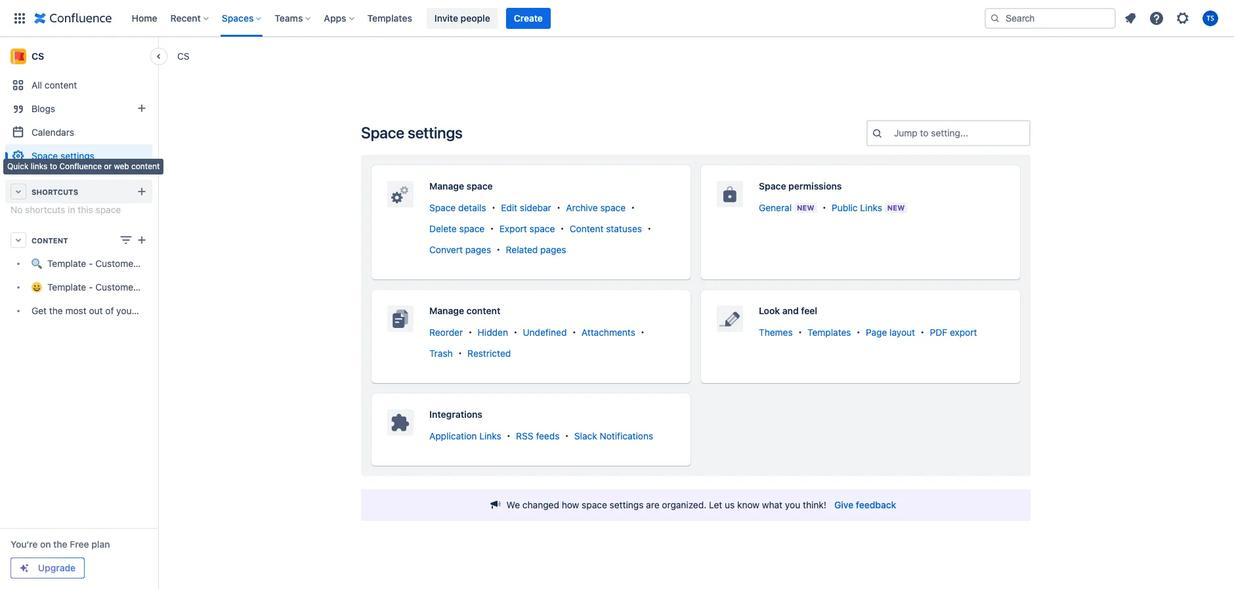 Task type: describe. For each thing, give the bounding box(es) containing it.
trash
[[429, 348, 453, 359]]

links for public
[[861, 202, 883, 214]]

look and feel
[[759, 305, 818, 317]]

jump to setting...
[[894, 127, 969, 139]]

Search field
[[985, 8, 1116, 29]]

content statuses
[[570, 223, 642, 235]]

calendars
[[32, 127, 74, 138]]

you're on the free plan
[[11, 539, 110, 550]]

hidden
[[478, 327, 508, 338]]

home link
[[128, 8, 161, 29]]

restricted link
[[468, 348, 511, 359]]

us
[[725, 500, 735, 511]]

themes
[[759, 327, 793, 338]]

delete space
[[429, 223, 485, 235]]

general new
[[759, 202, 815, 214]]

application
[[429, 431, 477, 442]]

customer for journey
[[95, 282, 137, 293]]

quick links to confluence or web content
[[7, 162, 160, 171]]

your
[[116, 306, 135, 317]]

blogs link
[[5, 97, 152, 121]]

restricted
[[468, 348, 511, 359]]

in
[[68, 204, 75, 215]]

how
[[562, 500, 579, 511]]

general
[[759, 202, 792, 214]]

mapping
[[173, 282, 210, 293]]

create link
[[506, 8, 551, 29]]

space settings link
[[5, 144, 152, 168]]

teams
[[275, 12, 303, 23]]

what
[[762, 500, 783, 511]]

application links link
[[429, 431, 502, 442]]

most
[[65, 306, 87, 317]]

application links
[[429, 431, 502, 442]]

your profile and preferences image
[[1203, 10, 1219, 26]]

we changed how space settings are organized. let us know what you think!
[[507, 500, 827, 511]]

undefined
[[523, 327, 567, 338]]

shortcuts
[[25, 204, 65, 215]]

page layout link
[[866, 327, 915, 338]]

edit sidebar
[[501, 202, 552, 214]]

web
[[114, 162, 129, 171]]

space right 'this'
[[96, 204, 121, 215]]

invite people button
[[427, 8, 498, 29]]

pdf export
[[930, 327, 977, 338]]

space inside get the most out of your team space link
[[161, 306, 187, 317]]

on
[[40, 539, 51, 550]]

attachments link
[[582, 327, 636, 338]]

shortcuts
[[32, 187, 78, 196]]

calendars link
[[5, 121, 152, 144]]

settings inside space element
[[60, 150, 94, 162]]

feedback
[[856, 500, 897, 511]]

look
[[759, 305, 780, 317]]

archive space
[[566, 202, 626, 214]]

space up content statuses link
[[601, 202, 626, 214]]

rss
[[516, 431, 534, 442]]

rss feeds link
[[516, 431, 560, 442]]

convert pages
[[429, 244, 491, 256]]

of
[[105, 306, 114, 317]]

themes link
[[759, 327, 793, 338]]

general link
[[759, 202, 792, 214]]

integrations
[[429, 409, 483, 420]]

space up related pages link
[[530, 223, 555, 235]]

space element
[[0, 37, 221, 590]]

notification icon image
[[1123, 10, 1139, 26]]

export space link
[[500, 223, 555, 235]]

manage for manage content
[[429, 305, 464, 317]]

archive space link
[[566, 202, 626, 214]]

spaces
[[222, 12, 254, 23]]

teams button
[[271, 8, 316, 29]]

and
[[783, 305, 799, 317]]

space up details
[[467, 181, 493, 192]]

think!
[[803, 500, 827, 511]]

we
[[507, 500, 520, 511]]

manage for manage space
[[429, 181, 464, 192]]

content for all content
[[45, 79, 77, 91]]

manage content
[[429, 305, 501, 317]]

1 vertical spatial templates link
[[808, 327, 851, 338]]

template for template - customer impact assessment
[[47, 258, 86, 270]]

content for content
[[32, 236, 68, 245]]

edit sidebar link
[[501, 202, 552, 214]]

related
[[506, 244, 538, 256]]

1 horizontal spatial cs
[[177, 50, 190, 61]]

1 vertical spatial content
[[131, 162, 160, 171]]

export
[[950, 327, 977, 338]]

0 vertical spatial space settings
[[361, 123, 463, 142]]

give
[[835, 500, 854, 511]]

tree inside space element
[[5, 252, 221, 323]]

pdf
[[930, 327, 948, 338]]

all content link
[[5, 74, 152, 97]]

- for template - customer impact assessment
[[89, 258, 93, 270]]

cs inside space element
[[32, 51, 44, 62]]

content button
[[5, 229, 152, 252]]

organized.
[[662, 500, 707, 511]]

feel
[[801, 305, 818, 317]]

customer for impact
[[95, 258, 137, 270]]

invite people
[[435, 12, 490, 23]]

template - customer journey mapping
[[47, 282, 210, 293]]

create
[[514, 12, 543, 23]]

change view image
[[118, 232, 134, 248]]

public links link
[[832, 202, 883, 214]]

space permissions
[[759, 181, 842, 192]]

appswitcher icon image
[[12, 10, 28, 26]]

manage space
[[429, 181, 493, 192]]

edit
[[501, 202, 518, 214]]

template for template - customer journey mapping
[[47, 282, 86, 293]]

the inside get the most out of your team space link
[[49, 306, 63, 317]]

all content
[[32, 79, 77, 91]]

settings icon image
[[1175, 10, 1191, 26]]



Task type: vqa. For each thing, say whether or not it's contained in the screenshot.
'your'
yes



Task type: locate. For each thing, give the bounding box(es) containing it.
undefined link
[[523, 327, 567, 338]]

public
[[832, 202, 858, 214]]

manage up reorder link
[[429, 305, 464, 317]]

page
[[866, 327, 887, 338]]

settings down calendars link
[[60, 150, 94, 162]]

team
[[138, 306, 159, 317]]

slack notifications link
[[575, 431, 654, 442]]

0 horizontal spatial content
[[45, 79, 77, 91]]

1 horizontal spatial content
[[131, 162, 160, 171]]

template - customer impact assessment link
[[5, 252, 221, 276]]

recent button
[[167, 8, 214, 29]]

delete space link
[[429, 223, 485, 235]]

give feedback
[[835, 500, 897, 511]]

customer up the template - customer journey mapping link
[[95, 258, 137, 270]]

0 vertical spatial links
[[861, 202, 883, 214]]

1 horizontal spatial to
[[920, 127, 929, 139]]

1 horizontal spatial links
[[861, 202, 883, 214]]

2 customer from the top
[[95, 282, 137, 293]]

this
[[78, 204, 93, 215]]

the right on
[[53, 539, 67, 550]]

0 vertical spatial -
[[89, 258, 93, 270]]

2 template from the top
[[47, 282, 86, 293]]

1 vertical spatial the
[[53, 539, 67, 550]]

pages for related pages
[[541, 244, 566, 256]]

space
[[467, 181, 493, 192], [601, 202, 626, 214], [96, 204, 121, 215], [459, 223, 485, 235], [530, 223, 555, 235], [161, 306, 187, 317], [582, 500, 607, 511]]

content
[[570, 223, 604, 235], [32, 236, 68, 245]]

spaces button
[[218, 8, 267, 29]]

1 vertical spatial templates
[[808, 327, 851, 338]]

pages right related
[[541, 244, 566, 256]]

no shortcuts in this space
[[11, 204, 121, 215]]

content up hidden link
[[467, 305, 501, 317]]

1 template from the top
[[47, 258, 86, 270]]

public links new
[[832, 202, 905, 214]]

add shortcut image
[[134, 184, 150, 200]]

0 horizontal spatial content
[[32, 236, 68, 245]]

related pages link
[[506, 244, 566, 256]]

2 pages from the left
[[541, 244, 566, 256]]

0 vertical spatial template
[[47, 258, 86, 270]]

cs link down the recent
[[177, 50, 190, 63]]

slack
[[575, 431, 597, 442]]

content down shortcuts
[[32, 236, 68, 245]]

links
[[861, 202, 883, 214], [480, 431, 502, 442]]

reorder
[[429, 327, 463, 338]]

content
[[45, 79, 77, 91], [131, 162, 160, 171], [467, 305, 501, 317]]

content inside dropdown button
[[32, 236, 68, 245]]

content for manage content
[[467, 305, 501, 317]]

tree
[[5, 252, 221, 323]]

-
[[89, 258, 93, 270], [89, 282, 93, 293]]

out
[[89, 306, 103, 317]]

template down the content dropdown button
[[47, 258, 86, 270]]

trash link
[[429, 348, 453, 359]]

upgrade button
[[11, 559, 84, 579]]

1 vertical spatial content
[[32, 236, 68, 245]]

statuses
[[606, 223, 642, 235]]

slack notifications
[[575, 431, 654, 442]]

you
[[785, 500, 801, 511]]

tree containing template - customer impact assessment
[[5, 252, 221, 323]]

1 horizontal spatial cs link
[[177, 50, 190, 63]]

templates link
[[364, 8, 416, 29], [808, 327, 851, 338]]

templates down feel
[[808, 327, 851, 338]]

cs link
[[5, 43, 152, 70], [177, 50, 190, 63]]

archive
[[566, 202, 598, 214]]

2 vertical spatial settings
[[610, 500, 644, 511]]

space details link
[[429, 202, 486, 214]]

blogs
[[32, 103, 55, 114]]

create a page image
[[134, 232, 150, 248]]

pages down delete space link
[[465, 244, 491, 256]]

manage up space details
[[429, 181, 464, 192]]

0 horizontal spatial templates
[[367, 12, 412, 23]]

1 customer from the top
[[95, 258, 137, 270]]

1 manage from the top
[[429, 181, 464, 192]]

the right get
[[49, 306, 63, 317]]

let
[[709, 500, 723, 511]]

1 vertical spatial settings
[[60, 150, 94, 162]]

cs up the all
[[32, 51, 44, 62]]

templates
[[367, 12, 412, 23], [808, 327, 851, 338]]

to right jump
[[920, 127, 929, 139]]

0 horizontal spatial pages
[[465, 244, 491, 256]]

0 vertical spatial templates
[[367, 12, 412, 23]]

changed
[[523, 500, 559, 511]]

no
[[11, 204, 23, 215]]

0 vertical spatial templates link
[[364, 8, 416, 29]]

or
[[104, 162, 112, 171]]

0 horizontal spatial space settings
[[32, 150, 94, 162]]

1 horizontal spatial space settings
[[361, 123, 463, 142]]

customer inside 'link'
[[95, 258, 137, 270]]

- for template - customer journey mapping
[[89, 282, 93, 293]]

cs down the recent
[[177, 50, 190, 61]]

0 horizontal spatial cs link
[[5, 43, 152, 70]]

- up "out"
[[89, 282, 93, 293]]

0 horizontal spatial links
[[480, 431, 502, 442]]

links for application
[[480, 431, 502, 442]]

0 horizontal spatial settings
[[60, 150, 94, 162]]

know
[[737, 500, 760, 511]]

2 horizontal spatial settings
[[610, 500, 644, 511]]

- inside 'link'
[[89, 258, 93, 270]]

templates inside templates link
[[367, 12, 412, 23]]

pages for convert pages
[[465, 244, 491, 256]]

export
[[500, 223, 527, 235]]

1 - from the top
[[89, 258, 93, 270]]

1 horizontal spatial templates link
[[808, 327, 851, 338]]

new
[[888, 204, 905, 212]]

links
[[31, 162, 48, 171]]

1 vertical spatial to
[[50, 162, 57, 171]]

people
[[461, 12, 490, 23]]

you're
[[11, 539, 38, 550]]

0 vertical spatial to
[[920, 127, 929, 139]]

feeds
[[536, 431, 560, 442]]

page layout
[[866, 327, 915, 338]]

1 vertical spatial template
[[47, 282, 86, 293]]

Search settings text field
[[894, 127, 897, 140]]

0 horizontal spatial to
[[50, 162, 57, 171]]

cs link up the all content "link"
[[5, 43, 152, 70]]

banner
[[0, 0, 1235, 37]]

impact
[[139, 258, 168, 270]]

0 vertical spatial manage
[[429, 181, 464, 192]]

links left rss
[[480, 431, 502, 442]]

1 horizontal spatial pages
[[541, 244, 566, 256]]

links left new
[[861, 202, 883, 214]]

premium image
[[19, 563, 30, 574]]

get the most out of your team space
[[32, 306, 187, 317]]

hidden link
[[478, 327, 508, 338]]

0 vertical spatial the
[[49, 306, 63, 317]]

search image
[[990, 13, 1001, 23]]

0 vertical spatial settings
[[408, 123, 463, 142]]

pdf export link
[[930, 327, 977, 338]]

space
[[361, 123, 404, 142], [32, 150, 58, 162], [759, 181, 786, 192], [429, 202, 456, 214]]

settings left 'are'
[[610, 500, 644, 511]]

attachments
[[582, 327, 636, 338]]

1 vertical spatial manage
[[429, 305, 464, 317]]

customer down the "template - customer impact assessment" 'link'
[[95, 282, 137, 293]]

0 horizontal spatial templates link
[[364, 8, 416, 29]]

0 vertical spatial customer
[[95, 258, 137, 270]]

template inside 'link'
[[47, 258, 86, 270]]

content down archive
[[570, 223, 604, 235]]

create a blog image
[[134, 100, 150, 116]]

content inside the all content "link"
[[45, 79, 77, 91]]

space settings inside space element
[[32, 150, 94, 162]]

home
[[132, 12, 157, 23]]

templates link right the apps popup button
[[364, 8, 416, 29]]

give feedback button
[[827, 495, 905, 516]]

layout
[[890, 327, 915, 338]]

details
[[458, 202, 486, 214]]

settings
[[408, 123, 463, 142], [60, 150, 94, 162], [610, 500, 644, 511]]

settings up the manage space
[[408, 123, 463, 142]]

convert
[[429, 244, 463, 256]]

content right web
[[131, 162, 160, 171]]

templates for the left templates link
[[367, 12, 412, 23]]

1 vertical spatial links
[[480, 431, 502, 442]]

space right team
[[161, 306, 187, 317]]

assessment
[[171, 258, 221, 270]]

free
[[70, 539, 89, 550]]

to right links
[[50, 162, 57, 171]]

global element
[[8, 0, 982, 36]]

2 manage from the top
[[429, 305, 464, 317]]

confluence image
[[34, 10, 112, 26], [34, 10, 112, 26]]

help icon image
[[1149, 10, 1165, 26]]

cs
[[177, 50, 190, 61], [32, 51, 44, 62]]

0 vertical spatial content
[[570, 223, 604, 235]]

space details
[[429, 202, 486, 214]]

templates right the apps popup button
[[367, 12, 412, 23]]

content statuses link
[[570, 223, 642, 235]]

space down details
[[459, 223, 485, 235]]

plan
[[91, 539, 110, 550]]

1 horizontal spatial templates
[[808, 327, 851, 338]]

manage
[[429, 181, 464, 192], [429, 305, 464, 317]]

2 vertical spatial content
[[467, 305, 501, 317]]

content for content statuses
[[570, 223, 604, 235]]

banner containing home
[[0, 0, 1235, 37]]

- down the content dropdown button
[[89, 258, 93, 270]]

upgrade
[[38, 563, 76, 574]]

content right the all
[[45, 79, 77, 91]]

templates for bottommost templates link
[[808, 327, 851, 338]]

0 vertical spatial content
[[45, 79, 77, 91]]

0 horizontal spatial cs
[[32, 51, 44, 62]]

1 horizontal spatial content
[[570, 223, 604, 235]]

2 - from the top
[[89, 282, 93, 293]]

journey
[[139, 282, 171, 293]]

1 pages from the left
[[465, 244, 491, 256]]

permissions
[[789, 181, 842, 192]]

templates link down feel
[[808, 327, 851, 338]]

invite
[[435, 12, 458, 23]]

1 vertical spatial space settings
[[32, 150, 94, 162]]

space right how
[[582, 500, 607, 511]]

1 vertical spatial -
[[89, 282, 93, 293]]

template up most
[[47, 282, 86, 293]]

pages
[[465, 244, 491, 256], [541, 244, 566, 256]]

2 horizontal spatial content
[[467, 305, 501, 317]]

1 vertical spatial customer
[[95, 282, 137, 293]]

template - customer impact assessment
[[47, 258, 221, 270]]

sidebar
[[520, 202, 552, 214]]

1 horizontal spatial settings
[[408, 123, 463, 142]]

export space
[[500, 223, 555, 235]]



